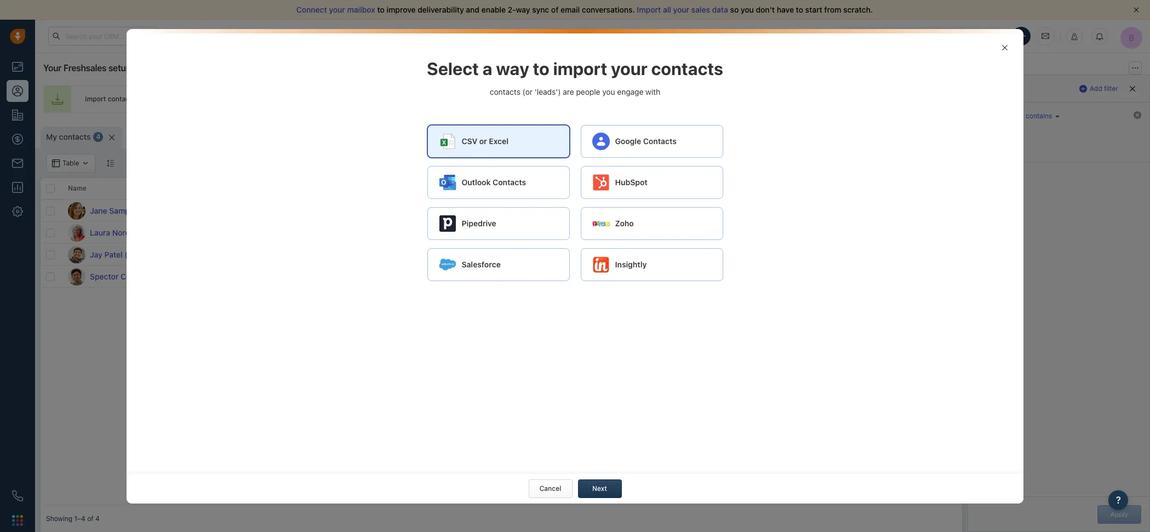 Task type: locate. For each thing, give the bounding box(es) containing it.
0 horizontal spatial import
[[85, 95, 106, 103]]

1 vertical spatial j image
[[68, 246, 86, 263]]

0 horizontal spatial you
[[603, 87, 615, 97]]

from
[[825, 5, 842, 14]]

4 brad klo from the top
[[635, 272, 661, 281]]

container_wx8msf4aqz5i3rn1 image
[[127, 160, 134, 167], [624, 229, 632, 237], [624, 251, 632, 258], [624, 273, 632, 280]]

contacted
[[716, 207, 748, 215]]

1 row group from the left
[[41, 200, 205, 288]]

klo for 18
[[651, 250, 661, 259]]

days
[[909, 32, 923, 39]]

zoho
[[615, 219, 634, 228]]

import
[[637, 5, 661, 14], [85, 95, 106, 103], [1006, 132, 1027, 140]]

1 vertical spatial import contacts
[[1006, 132, 1057, 140]]

click for 54
[[545, 272, 561, 281]]

2 row group from the left
[[205, 200, 963, 288]]

name row
[[41, 178, 205, 200]]

unqualified
[[716, 250, 751, 259]]

1 vertical spatial way
[[496, 58, 529, 79]]

your
[[851, 32, 864, 39], [43, 63, 62, 73]]

contacts
[[651, 58, 724, 79], [490, 87, 521, 97], [108, 95, 135, 103], [1029, 132, 1057, 140], [59, 132, 91, 141]]

4 brad from the top
[[635, 272, 649, 281]]

0 vertical spatial your
[[851, 32, 864, 39]]

(sample) right calista
[[147, 272, 179, 281]]

0 vertical spatial contacts
[[643, 137, 677, 146]]

sales owner
[[622, 184, 661, 193]]

jane sampleton (sample) link
[[90, 205, 182, 216]]

import inside button
[[1006, 132, 1027, 140]]

sales left data
[[692, 5, 710, 14]]

of right 1–4
[[87, 515, 94, 523]]

+ click to add for 37
[[539, 229, 582, 237]]

0 vertical spatial import
[[637, 5, 661, 14]]

2 brad from the top
[[635, 229, 649, 237]]

1 vertical spatial import
[[85, 95, 106, 103]]

brad klo for 54
[[635, 272, 661, 281]]

1 horizontal spatial sales
[[692, 5, 710, 14]]

(sample) right sampleton
[[150, 206, 182, 215]]

csv or excel
[[462, 137, 509, 146]]

press space to select this row. row containing 37
[[205, 222, 963, 244]]

container_wx8msf4aqz5i3rn1 image inside press space to select this row. row
[[624, 207, 632, 215]]

container_wx8msf4aqz5i3rn1 image
[[1002, 44, 1009, 51], [624, 207, 632, 215]]

(sample) up spector calista (sample)
[[125, 250, 157, 259]]

2 click from the top
[[545, 229, 561, 237]]

freshsales
[[63, 63, 106, 73]]

1 horizontal spatial you
[[741, 5, 754, 14]]

you right so
[[741, 5, 754, 14]]

1 add from the top
[[571, 207, 582, 215]]

start
[[806, 5, 823, 14]]

1 horizontal spatial import
[[637, 5, 661, 14]]

2 add from the top
[[571, 229, 582, 237]]

4 right 1–4
[[95, 515, 100, 523]]

qualified down contacted
[[716, 229, 744, 237]]

sales
[[692, 5, 710, 14], [647, 95, 664, 103]]

scratch.
[[844, 5, 873, 14]]

cancel button
[[529, 479, 573, 498]]

4 klo from the top
[[651, 272, 661, 281]]

1 brad from the top
[[635, 207, 649, 215]]

plans
[[969, 32, 986, 40]]

grid
[[41, 177, 963, 506]]

so
[[730, 5, 739, 14]]

outlook contacts button
[[427, 166, 570, 199]]

2 brad klo from the top
[[635, 229, 661, 237]]

your for your freshsales setup guide
[[43, 63, 62, 73]]

contacts
[[643, 137, 677, 146], [493, 178, 526, 187]]

sync
[[532, 5, 549, 14]]

import contacts down contains on the top right of page
[[1006, 132, 1057, 140]]

klo for 54
[[651, 272, 661, 281]]

mailbox
[[347, 5, 375, 14]]

1 vertical spatial qualified
[[716, 272, 744, 281]]

cell
[[205, 200, 287, 221], [287, 200, 369, 221], [781, 200, 863, 221], [863, 200, 963, 221], [205, 222, 287, 243], [287, 222, 369, 243], [781, 222, 863, 243], [863, 222, 963, 243], [205, 244, 287, 265], [287, 244, 369, 265], [781, 244, 863, 265], [863, 244, 963, 265], [205, 266, 287, 287], [287, 266, 369, 287], [781, 266, 863, 287], [863, 266, 963, 287]]

1 vertical spatial sales
[[647, 95, 664, 103]]

press space to select this row. row
[[41, 200, 205, 222], [205, 200, 963, 222], [41, 222, 205, 244], [205, 222, 963, 244], [41, 244, 205, 266], [205, 244, 963, 266], [41, 266, 205, 288], [205, 266, 963, 288]]

1 + click to add from the top
[[539, 207, 582, 215]]

freshworks switcher image
[[12, 515, 23, 526]]

3 click from the top
[[545, 250, 561, 259]]

2 klo from the top
[[651, 229, 661, 237]]

container_wx8msf4aqz5i3rn1 image down insightly
[[624, 273, 632, 280]]

route
[[473, 95, 492, 103]]

your left team
[[520, 95, 534, 103]]

a
[[483, 58, 493, 79]]

row group containing jane sampleton (sample)
[[41, 200, 205, 288]]

brad for 54
[[635, 272, 649, 281]]

have
[[777, 5, 794, 14]]

laura
[[90, 228, 110, 237]]

4 + click to add from the top
[[539, 272, 582, 281]]

3 + click to add from the top
[[539, 250, 582, 259]]

import down contains on the top right of page
[[1006, 132, 1027, 140]]

3 brad klo from the top
[[635, 250, 661, 259]]

csv or excel button
[[427, 125, 570, 158]]

2 + from the top
[[539, 229, 544, 237]]

way
[[516, 5, 530, 14], [496, 58, 529, 79]]

1 + from the top
[[539, 207, 544, 215]]

row group
[[41, 200, 205, 288], [205, 200, 963, 288]]

grid containing 51
[[41, 177, 963, 506]]

0 vertical spatial import contacts
[[85, 95, 135, 103]]

brad klo down owner on the right top
[[635, 207, 661, 215]]

2 j image from the top
[[68, 246, 86, 263]]

you right people
[[603, 87, 615, 97]]

contains button
[[1024, 112, 1060, 121]]

your left trial
[[851, 32, 864, 39]]

1 horizontal spatial import contacts
[[1006, 132, 1057, 140]]

click for 51
[[545, 207, 561, 215]]

your left 'freshsales'
[[43, 63, 62, 73]]

0 horizontal spatial import contacts
[[85, 95, 135, 103]]

explore plans link
[[937, 29, 992, 42]]

1 brad klo from the top
[[635, 207, 661, 215]]

(sample) down "jane sampleton (sample)" link
[[136, 228, 168, 237]]

1 horizontal spatial your
[[851, 32, 864, 39]]

(or
[[523, 87, 533, 97]]

j image left jay
[[68, 246, 86, 263]]

press space to select this row. row containing jane sampleton (sample)
[[41, 200, 205, 222]]

1 qualified from the top
[[716, 229, 744, 237]]

add filter
[[1090, 84, 1119, 93]]

2 + click to add from the top
[[539, 229, 582, 237]]

container_wx8msf4aqz5i3rn1 image down zoho in the top of the page
[[624, 229, 632, 237]]

qualified down unqualified
[[716, 272, 744, 281]]

0 vertical spatial j image
[[68, 202, 86, 220]]

0 horizontal spatial contacts
[[493, 178, 526, 187]]

of right "sync"
[[551, 5, 559, 14]]

spector calista (sample)
[[90, 272, 179, 281]]

setup
[[108, 63, 131, 73]]

add
[[571, 207, 582, 215], [571, 229, 582, 237], [571, 250, 582, 259], [571, 272, 582, 281]]

sales
[[622, 184, 639, 193]]

insightly
[[615, 260, 647, 269]]

ends
[[879, 32, 893, 39]]

way left "sync"
[[516, 5, 530, 14]]

you
[[741, 5, 754, 14], [603, 87, 615, 97]]

+ click to add
[[539, 207, 582, 215], [539, 229, 582, 237], [539, 250, 582, 259], [539, 272, 582, 281]]

contacts (or 'leads') are people you engage with
[[490, 87, 661, 97]]

your up engage
[[611, 58, 648, 79]]

contacts down contains button
[[1029, 132, 1057, 140]]

sales right "create"
[[647, 95, 664, 103]]

0 vertical spatial you
[[741, 5, 754, 14]]

(sample) inside "link"
[[136, 228, 168, 237]]

contacts right google
[[643, 137, 677, 146]]

1 horizontal spatial container_wx8msf4aqz5i3rn1 image
[[1002, 44, 1009, 51]]

jay
[[90, 250, 102, 259]]

brad for 37
[[635, 229, 649, 237]]

1 klo from the top
[[651, 207, 661, 215]]

container_wx8msf4aqz5i3rn1 image up insightly
[[624, 251, 632, 258]]

3 klo from the top
[[651, 250, 661, 259]]

0 horizontal spatial container_wx8msf4aqz5i3rn1 image
[[624, 207, 632, 215]]

klo for 51
[[651, 207, 661, 215]]

way right 'a' on the top of the page
[[496, 58, 529, 79]]

51
[[457, 206, 467, 215]]

my contacts 4
[[46, 132, 101, 141]]

contacts up sequence
[[651, 58, 724, 79]]

4 click from the top
[[545, 272, 561, 281]]

j image for jane sampleton (sample)
[[68, 202, 86, 220]]

2-
[[508, 5, 516, 14]]

next
[[593, 484, 607, 493]]

improve
[[387, 5, 416, 14]]

import
[[553, 58, 608, 79]]

all
[[663, 5, 671, 14]]

1 vertical spatial container_wx8msf4aqz5i3rn1 image
[[624, 207, 632, 215]]

laura norda (sample) link
[[90, 227, 168, 238]]

jane
[[90, 206, 107, 215]]

+ for 37
[[539, 229, 544, 237]]

0 vertical spatial container_wx8msf4aqz5i3rn1 image
[[1002, 44, 1009, 51]]

3 add from the top
[[571, 250, 582, 259]]

1 vertical spatial contacts
[[493, 178, 526, 187]]

norda
[[112, 228, 134, 237]]

0 horizontal spatial sales
[[647, 95, 664, 103]]

zoho button
[[581, 207, 723, 240]]

j image left jane
[[68, 202, 86, 220]]

37
[[457, 228, 468, 237]]

1 vertical spatial you
[[603, 87, 615, 97]]

your right all
[[673, 5, 690, 14]]

email image
[[1042, 31, 1050, 41]]

to
[[377, 5, 385, 14], [796, 5, 804, 14], [533, 58, 550, 79], [512, 95, 519, 103], [562, 207, 569, 215], [562, 229, 569, 237], [562, 250, 569, 259], [562, 272, 569, 281]]

0 vertical spatial of
[[551, 5, 559, 14]]

4 add from the top
[[571, 272, 582, 281]]

team
[[536, 95, 552, 103]]

spector
[[90, 272, 119, 281]]

contains
[[1026, 112, 1053, 120]]

4 + from the top
[[539, 272, 544, 281]]

18
[[457, 249, 467, 259]]

2 horizontal spatial import
[[1006, 132, 1027, 140]]

your for your trial ends in 21 days
[[851, 32, 864, 39]]

(sample) for jay patel (sample)
[[125, 250, 157, 259]]

import left all
[[637, 5, 661, 14]]

add for 37
[[571, 229, 582, 237]]

1 j image from the top
[[68, 202, 86, 220]]

1 horizontal spatial contacts
[[643, 137, 677, 146]]

brad klo
[[635, 207, 661, 215], [635, 229, 661, 237], [635, 250, 661, 259], [635, 272, 661, 281]]

3 + from the top
[[539, 250, 544, 259]]

1 vertical spatial of
[[87, 515, 94, 523]]

salesforce
[[462, 260, 501, 269]]

contacts right the 'outlook'
[[493, 178, 526, 187]]

4 right my contacts link on the left top of page
[[96, 133, 101, 141]]

connect your mailbox to improve deliverability and enable 2-way sync of email conversations. import all your sales data so you don't have to start from scratch.
[[297, 5, 873, 14]]

+ for 54
[[539, 272, 544, 281]]

brad klo up insightly button
[[635, 229, 661, 237]]

0 vertical spatial qualified
[[716, 229, 744, 237]]

brad klo up insightly
[[635, 250, 661, 259]]

3 brad from the top
[[635, 250, 649, 259]]

1 vertical spatial your
[[43, 63, 62, 73]]

brad klo down insightly
[[635, 272, 661, 281]]

klo
[[651, 207, 661, 215], [651, 229, 661, 237], [651, 250, 661, 259], [651, 272, 661, 281]]

filter
[[1105, 84, 1119, 93]]

jane sampleton (sample)
[[90, 206, 182, 215]]

import contacts down setup
[[85, 95, 135, 103]]

0 horizontal spatial your
[[43, 63, 62, 73]]

import down your freshsales setup guide
[[85, 95, 106, 103]]

4 inside my contacts 4
[[96, 133, 101, 141]]

0 vertical spatial sales
[[692, 5, 710, 14]]

2 vertical spatial import
[[1006, 132, 1027, 140]]

j image
[[68, 202, 86, 220], [68, 246, 86, 263]]

(sample) for laura norda (sample)
[[136, 228, 168, 237]]

deliverability
[[418, 5, 464, 14]]

sampleton
[[109, 206, 148, 215]]

0 vertical spatial 4
[[96, 133, 101, 141]]

are
[[563, 87, 574, 97]]

sequence
[[666, 95, 696, 103]]

1 click from the top
[[545, 207, 561, 215]]

container_wx8msf4aqz5i3rn1 image up name row
[[127, 160, 134, 167]]

import contacts
[[85, 95, 135, 103], [1006, 132, 1057, 140]]

press space to select this row. row containing laura norda (sample)
[[41, 222, 205, 244]]



Task type: describe. For each thing, give the bounding box(es) containing it.
contacts inside button
[[1029, 132, 1057, 140]]

select a way to import your contacts
[[427, 58, 724, 79]]

or
[[480, 137, 487, 146]]

brad klo for 37
[[635, 229, 661, 237]]

close image
[[1134, 7, 1140, 13]]

l image
[[68, 224, 86, 241]]

add for 18
[[571, 250, 582, 259]]

people
[[576, 87, 601, 97]]

press space to select this row. row containing spector calista (sample)
[[41, 266, 205, 288]]

+ for 51
[[539, 207, 544, 215]]

brad klo for 18
[[635, 250, 661, 259]]

google
[[615, 137, 642, 146]]

row group containing 51
[[205, 200, 963, 288]]

your trial ends in 21 days
[[851, 32, 923, 39]]

54
[[457, 271, 468, 281]]

email
[[561, 5, 580, 14]]

import all your sales data link
[[637, 5, 730, 14]]

patel
[[104, 250, 123, 259]]

engage
[[617, 87, 644, 97]]

press space to select this row. row containing 54
[[205, 266, 963, 288]]

(sample) for jane sampleton (sample)
[[150, 206, 182, 215]]

+ click to add for 54
[[539, 272, 582, 281]]

csv
[[462, 137, 478, 146]]

+ click to add for 51
[[539, 207, 582, 215]]

j image for jay patel (sample)
[[68, 246, 86, 263]]

1 vertical spatial 4
[[95, 515, 100, 523]]

contacts for google contacts
[[643, 137, 677, 146]]

your inside "route leads to your team" link
[[520, 95, 534, 103]]

your left mailbox
[[329, 5, 345, 14]]

(sample) for spector calista (sample)
[[147, 272, 179, 281]]

0 horizontal spatial of
[[87, 515, 94, 523]]

my contacts link
[[46, 132, 91, 143]]

guide
[[133, 63, 155, 73]]

outlook
[[462, 178, 491, 187]]

import contacts link
[[43, 86, 155, 113]]

contacts for outlook contacts
[[493, 178, 526, 187]]

insightly button
[[581, 248, 723, 281]]

spector calista (sample) link
[[90, 271, 179, 282]]

jay patel (sample)
[[90, 250, 157, 259]]

google contacts
[[615, 137, 677, 146]]

press space to select this row. row containing jay patel (sample)
[[41, 244, 205, 266]]

enable
[[482, 5, 506, 14]]

create sales sequence link
[[583, 86, 716, 113]]

contacts right my
[[59, 132, 91, 141]]

hubspot
[[615, 178, 648, 187]]

contacts left (or
[[490, 87, 521, 97]]

import contacts inside import contacts link
[[85, 95, 135, 103]]

+ for 18
[[539, 250, 544, 259]]

'leads')
[[535, 87, 561, 97]]

phone image
[[12, 491, 23, 502]]

create sales sequence
[[624, 95, 696, 103]]

sales inside "link"
[[647, 95, 664, 103]]

container_wx8msf4aqz5i3rn1 image for 37
[[624, 229, 632, 237]]

and
[[466, 5, 480, 14]]

your freshsales setup guide
[[43, 63, 155, 73]]

press space to select this row. row containing 51
[[205, 200, 963, 222]]

jay patel (sample) link
[[90, 249, 157, 260]]

showing 1–4 of 4
[[46, 515, 100, 523]]

klo for 37
[[651, 229, 661, 237]]

21
[[901, 32, 908, 39]]

excel
[[489, 137, 509, 146]]

status
[[704, 184, 725, 193]]

import contacts button
[[991, 127, 1062, 145]]

brad for 51
[[635, 207, 649, 215]]

my
[[46, 132, 57, 141]]

next button
[[578, 479, 622, 498]]

add
[[1090, 84, 1103, 93]]

add for 54
[[571, 272, 582, 281]]

explore plans
[[944, 32, 986, 40]]

Search your CRM... text field
[[48, 27, 158, 45]]

create
[[624, 95, 646, 103]]

don't
[[756, 5, 775, 14]]

connect
[[297, 5, 327, 14]]

cancel
[[540, 484, 562, 493]]

trial
[[866, 32, 877, 39]]

outlook contacts
[[462, 178, 526, 187]]

with
[[646, 87, 661, 97]]

pipedrive
[[462, 219, 497, 228]]

route leads to your team
[[473, 95, 552, 103]]

click for 18
[[545, 250, 561, 259]]

add for 51
[[571, 207, 582, 215]]

import contacts inside import contacts button
[[1006, 132, 1057, 140]]

calista
[[121, 272, 145, 281]]

click for 37
[[545, 229, 561, 237]]

name
[[68, 184, 87, 193]]

brad klo for 51
[[635, 207, 661, 215]]

connect your mailbox link
[[297, 5, 377, 14]]

container_wx8msf4aqz5i3rn1 image for 18
[[624, 251, 632, 258]]

select
[[427, 58, 479, 79]]

container_wx8msf4aqz5i3rn1 image for 54
[[624, 273, 632, 280]]

salesforce button
[[427, 248, 570, 281]]

score
[[457, 184, 476, 193]]

phone element
[[7, 485, 29, 507]]

hubspot button
[[581, 166, 723, 199]]

laura norda (sample)
[[90, 228, 168, 237]]

route leads to your team link
[[431, 86, 572, 113]]

0 vertical spatial way
[[516, 5, 530, 14]]

pipedrive button
[[427, 207, 570, 240]]

brad for 18
[[635, 250, 649, 259]]

2 qualified from the top
[[716, 272, 744, 281]]

leads
[[493, 95, 510, 103]]

contacts down setup
[[108, 95, 135, 103]]

showing
[[46, 515, 72, 523]]

press space to select this row. row containing 18
[[205, 244, 963, 266]]

google contacts button
[[581, 125, 723, 158]]

+ click to add for 18
[[539, 250, 582, 259]]

s image
[[68, 268, 86, 285]]

1 horizontal spatial of
[[551, 5, 559, 14]]



Task type: vqa. For each thing, say whether or not it's contained in the screenshot.
first '+ Click to add' from the bottom
yes



